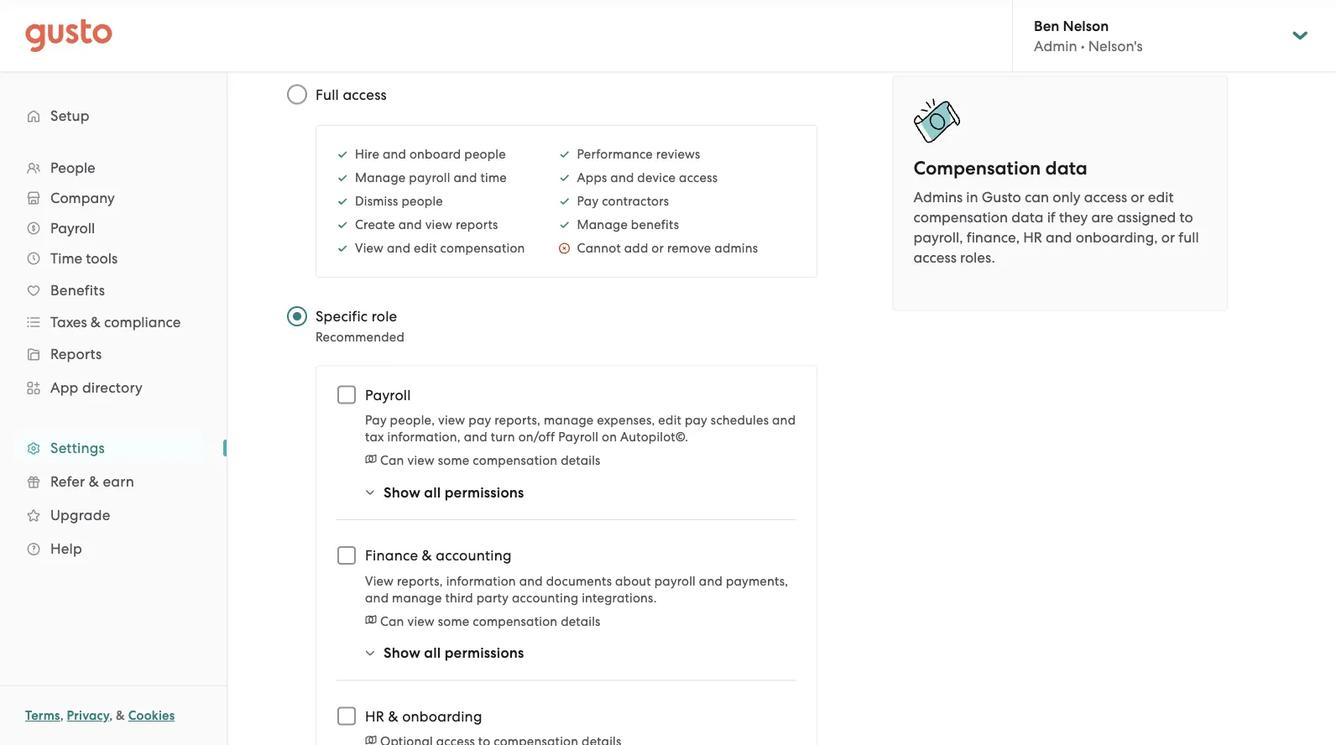 Task type: vqa. For each thing, say whether or not it's contained in the screenshot.
Taxes
yes



Task type: describe. For each thing, give the bounding box(es) containing it.
information
[[446, 574, 516, 588]]

create
[[355, 217, 395, 232]]

details for payroll
[[561, 453, 601, 468]]

all for finance & accounting
[[424, 645, 441, 662]]

help
[[50, 541, 82, 557]]

time tools button
[[17, 243, 210, 274]]

admin
[[1034, 38, 1077, 54]]

they
[[1059, 209, 1088, 225]]

and right schedules on the bottom right of the page
[[772, 413, 796, 428]]

pay for pay people, view pay reports, manage expenses, edit pay schedules and tax information, and turn on/off payroll on autopilot©.
[[365, 413, 387, 428]]

cookies button
[[128, 706, 175, 726]]

compensation data
[[914, 157, 1088, 180]]

tax
[[365, 430, 384, 444]]

pay for pay contractors
[[577, 194, 599, 209]]

benefits
[[631, 217, 679, 232]]

view and edit compensation
[[355, 241, 525, 256]]

view inside pay people, view pay reports, manage expenses, edit pay schedules and tax information, and turn on/off payroll on autopilot©.
[[438, 413, 465, 428]]

reports link
[[17, 339, 210, 369]]

manage inside view reports, information and documents about payroll and payments, and manage third party accounting integrations.
[[392, 590, 442, 605]]

manage for manage payroll and time
[[355, 170, 406, 185]]

third
[[445, 590, 473, 605]]

permissions for finance & accounting
[[445, 645, 524, 662]]

assigned
[[1117, 209, 1176, 225]]

documents
[[546, 574, 612, 588]]

upgrade
[[50, 507, 110, 524]]

0 vertical spatial data
[[1045, 157, 1088, 180]]

admins
[[715, 241, 758, 256]]

hr & onboarding
[[365, 708, 482, 725]]

can for payroll
[[380, 453, 404, 468]]

app
[[50, 379, 78, 396]]

pay people, view pay reports, manage expenses, edit pay schedules and tax information, and turn on/off payroll on autopilot©.
[[365, 413, 796, 444]]

reports, inside view reports, information and documents about payroll and payments, and manage third party accounting integrations.
[[397, 574, 443, 588]]

hr inside 'admins in gusto can only access or edit compensation data if they are assigned to payroll, finance, hr and onboarding, or full access roles.'
[[1023, 229, 1042, 245]]

payroll inside pay people, view pay reports, manage expenses, edit pay schedules and tax information, and turn on/off payroll on autopilot©.
[[558, 430, 599, 444]]

specific role
[[316, 308, 397, 325]]

ben nelson admin • nelson's
[[1034, 17, 1143, 54]]

directory
[[82, 379, 143, 396]]

recommended
[[316, 329, 405, 344]]

performance
[[577, 147, 653, 162]]

onboard
[[410, 147, 461, 162]]

edit for pay people, view pay reports, manage expenses, edit pay schedules and tax information, and turn on/off payroll on autopilot©.
[[658, 413, 682, 428]]

cannot add or remove admins
[[577, 241, 758, 256]]

view for view and edit compensation
[[355, 241, 384, 256]]

earn
[[103, 473, 134, 490]]

1 horizontal spatial or
[[1131, 188, 1145, 205]]

view down 'finance & accounting'
[[407, 614, 435, 629]]

details for finance & accounting
[[561, 614, 601, 629]]

turn
[[491, 430, 515, 444]]

compliance
[[104, 314, 181, 331]]

ben
[[1034, 17, 1060, 34]]

taxes & compliance button
[[17, 307, 210, 337]]

admins in gusto can only access or edit compensation data if they are assigned to payroll, finance, hr and onboarding, or full access roles.
[[914, 188, 1199, 266]]

device
[[637, 170, 676, 185]]

refer & earn link
[[17, 467, 210, 497]]

taxes & compliance
[[50, 314, 181, 331]]

on/off
[[518, 430, 555, 444]]

full
[[316, 86, 339, 103]]

onboarding
[[402, 708, 482, 725]]

terms link
[[25, 708, 60, 723]]

integrations.
[[582, 590, 657, 605]]

add
[[624, 241, 648, 256]]

people,
[[390, 413, 435, 428]]

nelson's
[[1088, 38, 1143, 54]]

are
[[1092, 209, 1114, 225]]

app directory link
[[17, 373, 210, 403]]

list containing people
[[0, 153, 227, 566]]

can for finance & accounting
[[380, 614, 404, 629]]

view down information, in the bottom of the page
[[407, 453, 435, 468]]

Full access radio
[[279, 76, 316, 113]]

autopilot©.
[[620, 430, 688, 444]]

0 vertical spatial people
[[464, 147, 506, 162]]

role
[[372, 308, 397, 325]]

1 vertical spatial payroll
[[365, 387, 411, 403]]

and down dismiss people
[[398, 217, 422, 232]]

settings link
[[17, 433, 210, 463]]

privacy
[[67, 708, 109, 723]]

reports, inside pay people, view pay reports, manage expenses, edit pay schedules and tax information, and turn on/off payroll on autopilot©.
[[495, 413, 541, 428]]

hire
[[355, 147, 379, 162]]

cannot
[[577, 241, 621, 256]]

and up pay contractors
[[610, 170, 634, 185]]

manage benefits
[[577, 217, 679, 232]]

1 vertical spatial hr
[[365, 708, 384, 725]]

0 vertical spatial accounting
[[436, 547, 512, 564]]

upgrade link
[[17, 500, 210, 530]]

and down create
[[387, 241, 411, 256]]

& left cookies in the left bottom of the page
[[116, 708, 125, 723]]

can
[[1025, 188, 1049, 205]]

people button
[[17, 153, 210, 183]]

contractors
[[602, 194, 669, 209]]

compensation down party
[[473, 614, 558, 629]]

& for finance
[[422, 547, 432, 564]]

admins
[[914, 188, 963, 205]]

schedules
[[711, 413, 769, 428]]

payroll inside list
[[409, 170, 450, 185]]

and down finance
[[365, 590, 389, 605]]

accounting inside view reports, information and documents about payroll and payments, and manage third party accounting integrations.
[[512, 590, 579, 605]]

full access
[[316, 86, 387, 103]]

refer & earn
[[50, 473, 134, 490]]

time
[[481, 170, 507, 185]]

2 horizontal spatial or
[[1161, 229, 1175, 245]]

dismiss
[[355, 194, 398, 209]]

to
[[1180, 209, 1193, 225]]

gusto
[[982, 188, 1021, 205]]

manage payroll and time
[[355, 170, 507, 185]]

party
[[476, 590, 509, 605]]

performance reviews
[[577, 147, 700, 162]]

Finance & accounting checkbox
[[328, 537, 365, 574]]

some for payroll
[[438, 453, 470, 468]]

terms
[[25, 708, 60, 723]]

apps and device access
[[577, 170, 718, 185]]

apps
[[577, 170, 607, 185]]

reports
[[50, 346, 102, 363]]



Task type: locate. For each thing, give the bounding box(es) containing it.
0 horizontal spatial list
[[0, 153, 227, 566]]

& for taxes
[[90, 314, 101, 331]]

compensation
[[914, 209, 1008, 225], [440, 241, 525, 256], [473, 453, 558, 468], [473, 614, 558, 629]]

2 permissions from the top
[[445, 645, 524, 662]]

refer
[[50, 473, 85, 490]]

view down create
[[355, 241, 384, 256]]

1 show all permissions from the top
[[384, 484, 524, 501]]

permissions for payroll
[[445, 484, 524, 501]]

0 horizontal spatial payroll
[[409, 170, 450, 185]]

payroll inside view reports, information and documents about payroll and payments, and manage third party accounting integrations.
[[654, 574, 696, 588]]

2 can from the top
[[380, 614, 404, 629]]

show all permissions down third
[[384, 645, 524, 662]]

show for payroll
[[384, 484, 421, 501]]

0 horizontal spatial edit
[[414, 241, 437, 256]]

pay down apps at the left top of the page
[[577, 194, 599, 209]]

and left turn
[[464, 430, 487, 444]]

manage up 'on/off'
[[544, 413, 594, 428]]

payroll inside dropdown button
[[50, 220, 95, 237]]

1 horizontal spatial edit
[[658, 413, 682, 428]]

gusto navigation element
[[0, 72, 227, 593]]

remove
[[667, 241, 711, 256]]

taxes
[[50, 314, 87, 331]]

0 vertical spatial edit
[[1148, 188, 1174, 205]]

access inside list
[[679, 170, 718, 185]]

1 , from the left
[[60, 708, 64, 723]]

access down reviews
[[679, 170, 718, 185]]

2 details from the top
[[561, 614, 601, 629]]

permissions
[[445, 484, 524, 501], [445, 645, 524, 662]]

1 horizontal spatial manage
[[544, 413, 594, 428]]

1 horizontal spatial data
[[1045, 157, 1088, 180]]

all down information, in the bottom of the page
[[424, 484, 441, 501]]

1 vertical spatial all
[[424, 645, 441, 662]]

0 vertical spatial can view some compensation details
[[380, 453, 601, 468]]

can view some compensation details for finance & accounting
[[380, 614, 601, 629]]

people up time
[[464, 147, 506, 162]]

& inside 'taxes & compliance' dropdown button
[[90, 314, 101, 331]]

1 vertical spatial people
[[402, 194, 443, 209]]

permissions down party
[[445, 645, 524, 662]]

show
[[384, 484, 421, 501], [384, 645, 421, 662]]

view for view reports, information and documents about payroll and payments, and manage third party accounting integrations.
[[365, 574, 394, 588]]

1 vertical spatial payroll
[[654, 574, 696, 588]]

compensation inside 'admins in gusto can only access or edit compensation data if they are assigned to payroll, finance, hr and onboarding, or full access roles.'
[[914, 209, 1008, 225]]

2 show all permissions from the top
[[384, 645, 524, 662]]

1 vertical spatial some
[[438, 614, 470, 629]]

1 horizontal spatial payroll
[[654, 574, 696, 588]]

0 horizontal spatial pay
[[365, 413, 387, 428]]

payroll
[[409, 170, 450, 185], [654, 574, 696, 588]]

show down information, in the bottom of the page
[[384, 484, 421, 501]]

Payroll checkbox
[[328, 376, 365, 413]]

list containing performance reviews
[[559, 146, 758, 257]]

can view some compensation details down party
[[380, 614, 601, 629]]

company
[[50, 190, 115, 206]]

edit up autopilot©.
[[658, 413, 682, 428]]

access right full
[[343, 86, 387, 103]]

0 horizontal spatial pay
[[469, 413, 491, 428]]

some down third
[[438, 614, 470, 629]]

0 vertical spatial reports,
[[495, 413, 541, 428]]

0 horizontal spatial reports,
[[397, 574, 443, 588]]

roles.
[[960, 249, 995, 266]]

& right finance
[[422, 547, 432, 564]]

manage inside pay people, view pay reports, manage expenses, edit pay schedules and tax information, and turn on/off payroll on autopilot©.
[[544, 413, 594, 428]]

1 horizontal spatial reports,
[[495, 413, 541, 428]]

1 vertical spatial show all permissions
[[384, 645, 524, 662]]

0 horizontal spatial hr
[[365, 708, 384, 725]]

0 vertical spatial can
[[380, 453, 404, 468]]

0 vertical spatial manage
[[355, 170, 406, 185]]

edit inside pay people, view pay reports, manage expenses, edit pay schedules and tax information, and turn on/off payroll on autopilot©.
[[658, 413, 682, 428]]

view up view and edit compensation
[[425, 217, 452, 232]]

1 horizontal spatial manage
[[577, 217, 628, 232]]

1 vertical spatial can
[[380, 614, 404, 629]]

accounting up "information"
[[436, 547, 512, 564]]

pay inside list
[[577, 194, 599, 209]]

, left privacy
[[60, 708, 64, 723]]

reports, down 'finance & accounting'
[[397, 574, 443, 588]]

0 horizontal spatial manage
[[355, 170, 406, 185]]

0 horizontal spatial people
[[402, 194, 443, 209]]

2 show from the top
[[384, 645, 421, 662]]

can view some compensation details for payroll
[[380, 453, 601, 468]]

1 some from the top
[[438, 453, 470, 468]]

& for hr
[[388, 708, 398, 725]]

payroll right the about in the left bottom of the page
[[654, 574, 696, 588]]

1 all from the top
[[424, 484, 441, 501]]

privacy link
[[67, 708, 109, 723]]

settings
[[50, 440, 105, 457]]

0 vertical spatial details
[[561, 453, 601, 468]]

compensation down turn
[[473, 453, 558, 468]]

1 vertical spatial view
[[365, 574, 394, 588]]

1 pay from the left
[[469, 413, 491, 428]]

view up information, in the bottom of the page
[[438, 413, 465, 428]]

2 horizontal spatial edit
[[1148, 188, 1174, 205]]

list containing hire and onboard people
[[337, 146, 525, 257]]

compensation down "in"
[[914, 209, 1008, 225]]

cookies
[[128, 708, 175, 723]]

1 vertical spatial manage
[[392, 590, 442, 605]]

view down finance
[[365, 574, 394, 588]]

1 show from the top
[[384, 484, 421, 501]]

can view some compensation details
[[380, 453, 601, 468], [380, 614, 601, 629]]

2 horizontal spatial list
[[559, 146, 758, 257]]

& right taxes
[[90, 314, 101, 331]]

1 vertical spatial data
[[1012, 209, 1044, 225]]

help link
[[17, 534, 210, 564]]

show all permissions down information, in the bottom of the page
[[384, 484, 524, 501]]

and left the documents
[[519, 574, 543, 588]]

app directory
[[50, 379, 143, 396]]

pay inside pay people, view pay reports, manage expenses, edit pay schedules and tax information, and turn on/off payroll on autopilot©.
[[365, 413, 387, 428]]

1 vertical spatial manage
[[577, 217, 628, 232]]

and down if
[[1046, 229, 1072, 245]]

dismiss people
[[355, 194, 443, 209]]

or right add
[[652, 241, 664, 256]]

2 all from the top
[[424, 645, 441, 662]]

details down view reports, information and documents about payroll and payments, and manage third party accounting integrations.
[[561, 614, 601, 629]]

payroll up people,
[[365, 387, 411, 403]]

2 , from the left
[[109, 708, 113, 723]]

specific
[[316, 308, 368, 325]]

data inside 'admins in gusto can only access or edit compensation data if they are assigned to payroll, finance, hr and onboarding, or full access roles.'
[[1012, 209, 1044, 225]]

access up the are
[[1084, 188, 1127, 205]]

2 vertical spatial edit
[[658, 413, 682, 428]]

create and view reports
[[355, 217, 498, 232]]

0 vertical spatial show
[[384, 484, 421, 501]]

and inside 'admins in gusto can only access or edit compensation data if they are assigned to payroll, finance, hr and onboarding, or full access roles.'
[[1046, 229, 1072, 245]]

1 can from the top
[[380, 453, 404, 468]]

1 horizontal spatial ,
[[109, 708, 113, 723]]

1 vertical spatial accounting
[[512, 590, 579, 605]]

reports, up turn
[[495, 413, 541, 428]]

hr right finance,
[[1023, 229, 1042, 245]]

&
[[90, 314, 101, 331], [89, 473, 99, 490], [422, 547, 432, 564], [388, 708, 398, 725], [116, 708, 125, 723]]

accounting down the documents
[[512, 590, 579, 605]]

view
[[355, 241, 384, 256], [365, 574, 394, 588]]

and right hire
[[383, 147, 406, 162]]

show up hr & onboarding
[[384, 645, 421, 662]]

payroll up the time
[[50, 220, 95, 237]]

0 vertical spatial some
[[438, 453, 470, 468]]

compensation
[[914, 157, 1041, 180]]

0 horizontal spatial or
[[652, 241, 664, 256]]

some for finance & accounting
[[438, 614, 470, 629]]

information,
[[387, 430, 461, 444]]

benefits
[[50, 282, 105, 299]]

2 horizontal spatial payroll
[[558, 430, 599, 444]]

1 horizontal spatial pay
[[577, 194, 599, 209]]

show all permissions
[[384, 484, 524, 501], [384, 645, 524, 662]]

1 horizontal spatial people
[[464, 147, 506, 162]]

HR & onboarding checkbox
[[328, 698, 365, 735]]

or left the full
[[1161, 229, 1175, 245]]

access
[[343, 86, 387, 103], [679, 170, 718, 185], [1084, 188, 1127, 205], [914, 249, 957, 266]]

1 horizontal spatial hr
[[1023, 229, 1042, 245]]

finance & accounting
[[365, 547, 512, 564]]

manage left third
[[392, 590, 442, 605]]

manage up dismiss
[[355, 170, 406, 185]]

0 horizontal spatial manage
[[392, 590, 442, 605]]

all up hr & onboarding
[[424, 645, 441, 662]]

pay up turn
[[469, 413, 491, 428]]

time
[[50, 250, 82, 267]]

people up create and view reports
[[402, 194, 443, 209]]

•
[[1081, 38, 1085, 54]]

manage up the cannot on the left of page
[[577, 217, 628, 232]]

2 some from the top
[[438, 614, 470, 629]]

view reports, information and documents about payroll and payments, and manage third party accounting integrations.
[[365, 574, 788, 605]]

all
[[424, 484, 441, 501], [424, 645, 441, 662]]

finance
[[365, 547, 418, 564]]

0 vertical spatial view
[[355, 241, 384, 256]]

1 vertical spatial pay
[[365, 413, 387, 428]]

0 vertical spatial permissions
[[445, 484, 524, 501]]

1 vertical spatial can view some compensation details
[[380, 614, 601, 629]]

compensation down reports
[[440, 241, 525, 256]]

& left earn
[[89, 473, 99, 490]]

list
[[337, 146, 525, 257], [559, 146, 758, 257], [0, 153, 227, 566]]

reviews
[[656, 147, 700, 162]]

payroll,
[[914, 229, 963, 245]]

0 horizontal spatial data
[[1012, 209, 1044, 225]]

reports,
[[495, 413, 541, 428], [397, 574, 443, 588]]

view inside view reports, information and documents about payroll and payments, and manage third party accounting integrations.
[[365, 574, 394, 588]]

show for finance & accounting
[[384, 645, 421, 662]]

0 vertical spatial manage
[[544, 413, 594, 428]]

,
[[60, 708, 64, 723], [109, 708, 113, 723]]

show all permissions for payroll
[[384, 484, 524, 501]]

access down payroll,
[[914, 249, 957, 266]]

if
[[1047, 209, 1056, 225]]

2 vertical spatial payroll
[[558, 430, 599, 444]]

2 can view some compensation details from the top
[[380, 614, 601, 629]]

company button
[[17, 183, 210, 213]]

1 vertical spatial permissions
[[445, 645, 524, 662]]

hire and onboard people
[[355, 147, 506, 162]]

1 horizontal spatial pay
[[685, 413, 708, 428]]

manage for manage benefits
[[577, 217, 628, 232]]

finance,
[[967, 229, 1020, 245]]

show all permissions for finance & accounting
[[384, 645, 524, 662]]

hr
[[1023, 229, 1042, 245], [365, 708, 384, 725]]

payroll button
[[17, 213, 210, 243]]

full
[[1179, 229, 1199, 245]]

in
[[966, 188, 978, 205]]

1 vertical spatial reports,
[[397, 574, 443, 588]]

0 horizontal spatial ,
[[60, 708, 64, 723]]

1 horizontal spatial list
[[337, 146, 525, 257]]

1 horizontal spatial payroll
[[365, 387, 411, 403]]

can down tax
[[380, 453, 404, 468]]

edit for admins in gusto can only access or edit compensation data if they are assigned to payroll, finance, hr and onboarding, or full access roles.
[[1148, 188, 1174, 205]]

pay
[[469, 413, 491, 428], [685, 413, 708, 428]]

or inside list
[[652, 241, 664, 256]]

0 vertical spatial show all permissions
[[384, 484, 524, 501]]

payroll left on
[[558, 430, 599, 444]]

details down pay people, view pay reports, manage expenses, edit pay schedules and tax information, and turn on/off payroll on autopilot©.
[[561, 453, 601, 468]]

edit up assigned in the right of the page
[[1148, 188, 1174, 205]]

view inside list
[[355, 241, 384, 256]]

& inside refer & earn link
[[89, 473, 99, 490]]

tools
[[86, 250, 118, 267]]

1 vertical spatial show
[[384, 645, 421, 662]]

benefits link
[[17, 275, 210, 306]]

data down can at right
[[1012, 209, 1044, 225]]

hr left onboarding
[[365, 708, 384, 725]]

edit inside 'admins in gusto can only access or edit compensation data if they are assigned to payroll, finance, hr and onboarding, or full access roles.'
[[1148, 188, 1174, 205]]

, left cookies in the left bottom of the page
[[109, 708, 113, 723]]

0 vertical spatial all
[[424, 484, 441, 501]]

people
[[50, 159, 95, 176]]

some down information, in the bottom of the page
[[438, 453, 470, 468]]

permissions down turn
[[445, 484, 524, 501]]

1 details from the top
[[561, 453, 601, 468]]

& for refer
[[89, 473, 99, 490]]

can down finance
[[380, 614, 404, 629]]

on
[[602, 430, 617, 444]]

2 pay from the left
[[685, 413, 708, 428]]

and left time
[[454, 170, 477, 185]]

0 vertical spatial hr
[[1023, 229, 1042, 245]]

or up assigned in the right of the page
[[1131, 188, 1145, 205]]

0 vertical spatial pay
[[577, 194, 599, 209]]

payroll down "hire and onboard people"
[[409, 170, 450, 185]]

can view some compensation details down turn
[[380, 453, 601, 468]]

& right hr & onboarding option
[[388, 708, 398, 725]]

nelson
[[1063, 17, 1109, 34]]

home image
[[25, 19, 112, 52]]

0 horizontal spatial payroll
[[50, 220, 95, 237]]

only
[[1053, 188, 1081, 205]]

1 vertical spatial edit
[[414, 241, 437, 256]]

accounting
[[436, 547, 512, 564], [512, 590, 579, 605]]

1 permissions from the top
[[445, 484, 524, 501]]

expenses,
[[597, 413, 655, 428]]

pay left schedules on the bottom right of the page
[[685, 413, 708, 428]]

1 vertical spatial details
[[561, 614, 601, 629]]

pay
[[577, 194, 599, 209], [365, 413, 387, 428]]

all for payroll
[[424, 484, 441, 501]]

1 can view some compensation details from the top
[[380, 453, 601, 468]]

edit down create and view reports
[[414, 241, 437, 256]]

0 vertical spatial payroll
[[50, 220, 95, 237]]

Specific role radio
[[279, 298, 316, 335]]

people
[[464, 147, 506, 162], [402, 194, 443, 209]]

setup link
[[17, 101, 210, 131]]

pay up tax
[[365, 413, 387, 428]]

data up 'only'
[[1045, 157, 1088, 180]]

terms , privacy , & cookies
[[25, 708, 175, 723]]

can
[[380, 453, 404, 468], [380, 614, 404, 629]]

and left payments,
[[699, 574, 723, 588]]

pay contractors
[[577, 194, 669, 209]]

setup
[[50, 107, 90, 124]]

view
[[425, 217, 452, 232], [438, 413, 465, 428], [407, 453, 435, 468], [407, 614, 435, 629]]

0 vertical spatial payroll
[[409, 170, 450, 185]]



